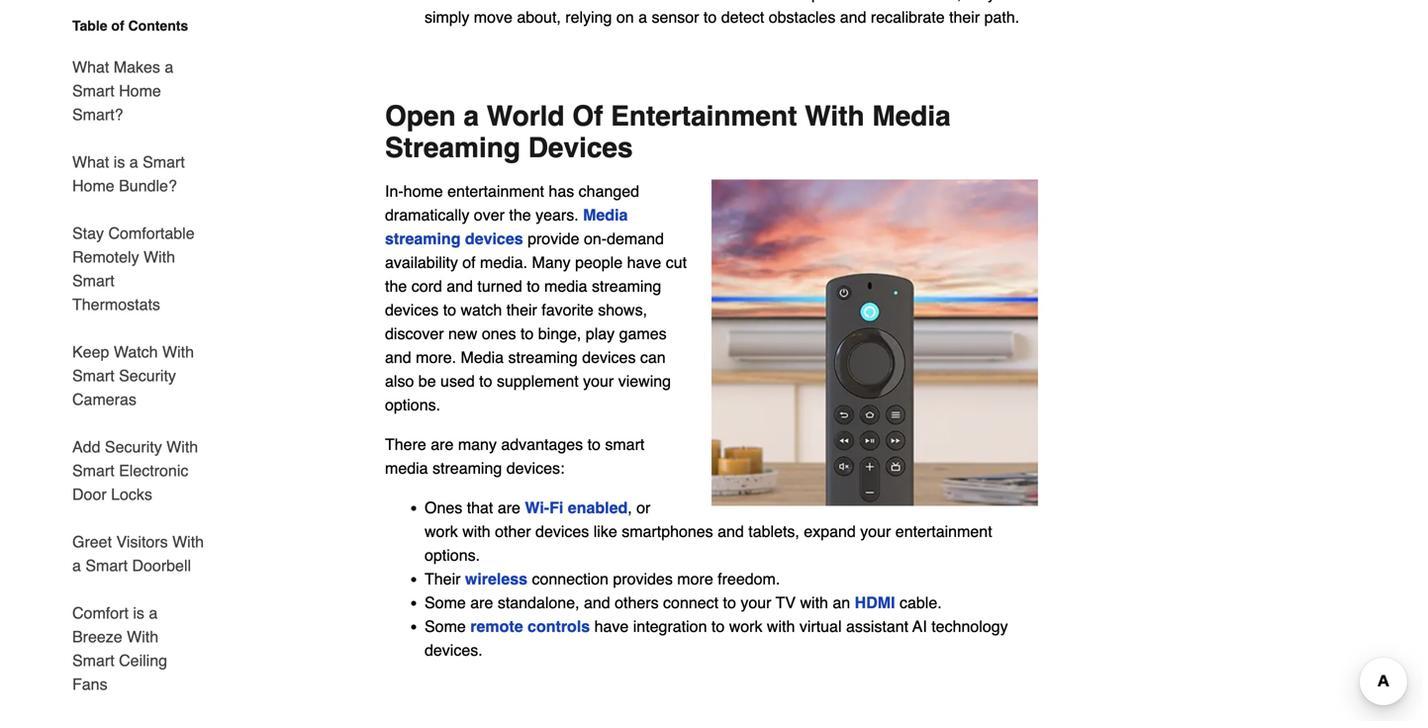 Task type: vqa. For each thing, say whether or not it's contained in the screenshot.
Home
yes



Task type: describe. For each thing, give the bounding box(es) containing it.
bundle?
[[119, 177, 177, 195]]

tv
[[776, 594, 796, 612]]

provide on-demand availability of media. many people have cut the cord and turned to media streaming devices to watch their favorite shows, discover new ones to binge, play games and more. media streaming devices can also be used to supplement your viewing options.
[[385, 230, 687, 414]]

devices:
[[507, 459, 565, 478]]

and inside , or work with other devices like smartphones and tablets, expand your entertainment options.
[[718, 523, 744, 541]]

keep
[[72, 343, 109, 361]]

open a world of entertainment with media streaming devices
[[385, 100, 951, 164]]

their inside : these robotic vacuums don't have a defined pattern of movement; they simply move about, relying on a sensor to detect obstacles and recalibrate their path.
[[949, 8, 980, 26]]

has
[[549, 182, 574, 200]]

of inside provide on-demand availability of media. many people have cut the cord and turned to media streaming devices to watch their favorite shows, discover new ones to binge, play games and more. media streaming devices can also be used to supplement your viewing options.
[[463, 253, 476, 272]]

more
[[677, 570, 713, 588]]

entertainment inside in-home entertainment has changed dramatically over the years.
[[448, 182, 544, 200]]

comfortable
[[108, 224, 195, 243]]

favorite
[[542, 301, 594, 319]]

hdmi link
[[855, 594, 895, 612]]

discover
[[385, 325, 444, 343]]

home for smart?
[[119, 82, 161, 100]]

open
[[385, 100, 456, 132]]

what is a smart home bundle?
[[72, 153, 185, 195]]

smart inside what is a smart home bundle?
[[143, 153, 185, 171]]

obstacles
[[769, 8, 836, 26]]

is for comfort
[[133, 604, 144, 623]]

can
[[640, 348, 666, 367]]

that
[[467, 499, 493, 517]]

with inside open a world of entertainment with media streaming devices
[[805, 100, 865, 132]]

on-
[[584, 230, 607, 248]]

wireless
[[465, 570, 528, 588]]

also
[[385, 372, 414, 390]]

to inside : these robotic vacuums don't have a defined pattern of movement; they simply move about, relying on a sensor to detect obstacles and recalibrate their path.
[[704, 8, 717, 26]]

relying
[[565, 8, 612, 26]]

simply
[[425, 8, 470, 26]]

watch
[[461, 301, 502, 319]]

to inside have integration to work with virtual assistant ai technology devices.
[[712, 618, 725, 636]]

an
[[833, 594, 850, 612]]

cable.
[[900, 594, 942, 612]]

with inside stay comfortable remotely with smart thermostats
[[144, 248, 175, 266]]

there are many advantages to smart media streaming devices:
[[385, 435, 645, 478]]

to down many
[[527, 277, 540, 295]]

viewing
[[618, 372, 671, 390]]

freedom.
[[718, 570, 780, 588]]

with inside comfort is a breeze with smart ceiling fans
[[127, 628, 159, 646]]

people
[[575, 253, 623, 272]]

greet visitors with a smart doorbell
[[72, 533, 204, 575]]

your inside provide on-demand availability of media. many people have cut the cord and turned to media streaming devices to watch their favorite shows, discover new ones to binge, play games and more. media streaming devices can also be used to supplement your viewing options.
[[583, 372, 614, 390]]

tablets,
[[749, 523, 800, 541]]

a inside what makes a smart home smart?
[[165, 58, 173, 76]]

smartphones
[[622, 523, 713, 541]]

devices down play
[[582, 348, 636, 367]]

smart?
[[72, 105, 123, 124]]

breeze
[[72, 628, 122, 646]]

0 horizontal spatial of
[[111, 18, 124, 34]]

2 horizontal spatial are
[[498, 499, 521, 517]]

add
[[72, 438, 100, 456]]

are inside there are many advantages to smart media streaming devices:
[[431, 435, 454, 454]]

what for what is a smart home bundle?
[[72, 153, 109, 171]]

an amazon firestick remote control. image
[[712, 180, 1038, 506]]

smart inside add security with smart electronic door locks
[[72, 462, 114, 480]]

standalone,
[[498, 594, 580, 612]]

turned
[[477, 277, 522, 295]]

smart inside stay comfortable remotely with smart thermostats
[[72, 272, 114, 290]]

cameras
[[72, 390, 137, 409]]

streaming up supplement
[[508, 348, 578, 367]]

ones
[[482, 325, 516, 343]]

don't
[[665, 0, 699, 2]]

comfort is a breeze with smart ceiling fans link
[[72, 590, 205, 709]]

to inside their wireless connection provides more freedom. some are standalone, and others connect to your tv with an hdmi cable.
[[723, 594, 736, 612]]

path.
[[985, 8, 1020, 26]]

more.
[[416, 348, 456, 367]]

door
[[72, 486, 107, 504]]

a up detect
[[742, 0, 751, 2]]

doorbell
[[132, 557, 191, 575]]

media inside open a world of entertainment with media streaming devices
[[872, 100, 951, 132]]

fi
[[549, 499, 564, 517]]

expand
[[804, 523, 856, 541]]

comfort is a breeze with smart ceiling fans
[[72, 604, 167, 694]]

with inside add security with smart electronic door locks
[[166, 438, 198, 456]]

these
[[497, 0, 541, 2]]

media streaming devices
[[385, 206, 628, 248]]

they
[[966, 0, 996, 2]]

contents
[[128, 18, 188, 34]]

in-home entertainment has changed dramatically over the years.
[[385, 182, 639, 224]]

electronic
[[119, 462, 188, 480]]

wi-fi enabled link
[[525, 499, 628, 517]]

years.
[[536, 206, 579, 224]]

games
[[619, 325, 667, 343]]

advantages
[[501, 435, 583, 454]]

with inside have integration to work with virtual assistant ai technology devices.
[[767, 618, 795, 636]]

used
[[441, 372, 475, 390]]

, or work with other devices like smartphones and tablets, expand your entertainment options.
[[425, 499, 992, 565]]

others
[[615, 594, 659, 612]]

many
[[458, 435, 497, 454]]

what makes a smart home smart?
[[72, 58, 173, 124]]

home
[[404, 182, 443, 200]]

to inside there are many advantages to smart media streaming devices:
[[588, 435, 601, 454]]

of
[[572, 100, 603, 132]]

have integration to work with virtual assistant ai technology devices.
[[425, 618, 1008, 660]]

media inside there are many advantages to smart media streaming devices:
[[385, 459, 428, 478]]

add security with smart electronic door locks
[[72, 438, 198, 504]]

some inside their wireless connection provides more freedom. some are standalone, and others connect to your tv with an hdmi cable.
[[425, 594, 466, 612]]

security inside the keep watch with smart security cameras
[[119, 367, 176, 385]]

:
[[488, 0, 492, 2]]

media inside media streaming devices
[[583, 206, 628, 224]]

greet visitors with a smart doorbell link
[[72, 519, 205, 590]]

robotic
[[545, 0, 592, 2]]

connection
[[532, 570, 609, 588]]

vacuums
[[597, 0, 660, 2]]

a right "on"
[[639, 8, 647, 26]]

entertainment
[[611, 100, 797, 132]]

what for what makes a smart home smart?
[[72, 58, 109, 76]]

ones that are wi-fi enabled
[[425, 499, 628, 517]]

their inside provide on-demand availability of media. many people have cut the cord and turned to media streaming devices to watch their favorite shows, discover new ones to binge, play games and more. media streaming devices can also be used to supplement your viewing options.
[[507, 301, 537, 319]]

dramatically
[[385, 206, 470, 224]]

new
[[448, 325, 477, 343]]

with inside greet visitors with a smart doorbell
[[172, 533, 204, 551]]

to up new
[[443, 301, 456, 319]]

on
[[617, 8, 634, 26]]



Task type: locate. For each thing, give the bounding box(es) containing it.
2 vertical spatial with
[[767, 618, 795, 636]]

smart up smart?
[[72, 82, 114, 100]]

2 vertical spatial have
[[594, 618, 629, 636]]

fans
[[72, 676, 107, 694]]

1 vertical spatial are
[[498, 499, 521, 517]]

have down demand
[[627, 253, 661, 272]]

a inside open a world of entertainment with media streaming devices
[[464, 100, 479, 132]]

home
[[119, 82, 161, 100], [72, 177, 115, 195]]

smart down keep
[[72, 367, 114, 385]]

hdmi
[[855, 594, 895, 612]]

0 horizontal spatial your
[[583, 372, 614, 390]]

work inside , or work with other devices like smartphones and tablets, expand your entertainment options.
[[425, 523, 458, 541]]

about,
[[517, 8, 561, 26]]

to right ones at top
[[521, 325, 534, 343]]

be
[[418, 372, 436, 390]]

1 vertical spatial security
[[105, 438, 162, 456]]

of inside : these robotic vacuums don't have a defined pattern of movement; they simply move about, relying on a sensor to detect obstacles and recalibrate their path.
[[865, 0, 879, 2]]

security down watch
[[119, 367, 176, 385]]

1 vertical spatial have
[[627, 253, 661, 272]]

1 vertical spatial is
[[133, 604, 144, 623]]

provides
[[613, 570, 673, 588]]

0 vertical spatial media
[[872, 100, 951, 132]]

some up devices.
[[425, 618, 466, 636]]

1 horizontal spatial media
[[544, 277, 588, 295]]

demand
[[607, 230, 664, 248]]

1 horizontal spatial of
[[463, 253, 476, 272]]

smart up door
[[72, 462, 114, 480]]

your down freedom.
[[741, 594, 772, 612]]

keep watch with smart security cameras link
[[72, 329, 205, 424]]

integration
[[633, 618, 707, 636]]

1 vertical spatial home
[[72, 177, 115, 195]]

1 vertical spatial options.
[[425, 546, 480, 565]]

of right table
[[111, 18, 124, 34]]

options. down also
[[385, 396, 441, 414]]

media down there
[[385, 459, 428, 478]]

home up stay
[[72, 177, 115, 195]]

other
[[495, 523, 531, 541]]

,
[[628, 499, 632, 517]]

devices inside media streaming devices
[[465, 230, 523, 248]]

: these robotic vacuums don't have a defined pattern of movement; they simply move about, relying on a sensor to detect obstacles and recalibrate their path.
[[425, 0, 1020, 26]]

with inside the keep watch with smart security cameras
[[162, 343, 194, 361]]

work inside have integration to work with virtual assistant ai technology devices.
[[729, 618, 763, 636]]

to left detect
[[704, 8, 717, 26]]

there
[[385, 435, 426, 454]]

1 vertical spatial media
[[385, 459, 428, 478]]

home for bundle?
[[72, 177, 115, 195]]

is inside what is a smart home bundle?
[[114, 153, 125, 171]]

1 horizontal spatial entertainment
[[896, 523, 992, 541]]

devices down fi
[[536, 523, 589, 541]]

with inside their wireless connection provides more freedom. some are standalone, and others connect to your tv with an hdmi cable.
[[800, 594, 828, 612]]

what down smart?
[[72, 153, 109, 171]]

0 vertical spatial security
[[119, 367, 176, 385]]

a up bundle?
[[129, 153, 138, 171]]

your inside , or work with other devices like smartphones and tablets, expand your entertainment options.
[[860, 523, 891, 541]]

1 horizontal spatial home
[[119, 82, 161, 100]]

stay comfortable remotely with smart thermostats
[[72, 224, 195, 314]]

1 horizontal spatial their
[[949, 8, 980, 26]]

1 vertical spatial your
[[860, 523, 891, 541]]

media streaming devices link
[[385, 206, 628, 248]]

makes
[[114, 58, 160, 76]]

with
[[805, 100, 865, 132], [144, 248, 175, 266], [162, 343, 194, 361], [166, 438, 198, 456], [172, 533, 204, 551], [127, 628, 159, 646]]

with down that
[[462, 523, 491, 541]]

2 horizontal spatial media
[[872, 100, 951, 132]]

1 vertical spatial with
[[800, 594, 828, 612]]

what down table
[[72, 58, 109, 76]]

enabled
[[568, 499, 628, 517]]

changed
[[579, 182, 639, 200]]

0 horizontal spatial their
[[507, 301, 537, 319]]

0 vertical spatial media
[[544, 277, 588, 295]]

streaming down many
[[433, 459, 502, 478]]

their down turned
[[507, 301, 537, 319]]

0 horizontal spatial is
[[114, 153, 125, 171]]

smart inside what makes a smart home smart?
[[72, 82, 114, 100]]

media
[[872, 100, 951, 132], [583, 206, 628, 224], [461, 348, 504, 367]]

0 horizontal spatial home
[[72, 177, 115, 195]]

0 vertical spatial some
[[425, 594, 466, 612]]

2 vertical spatial your
[[741, 594, 772, 612]]

your right expand
[[860, 523, 891, 541]]

1 vertical spatial what
[[72, 153, 109, 171]]

0 horizontal spatial media
[[385, 459, 428, 478]]

are inside their wireless connection provides more freedom. some are standalone, and others connect to your tv with an hdmi cable.
[[470, 594, 493, 612]]

to down freedom.
[[723, 594, 736, 612]]

0 vertical spatial the
[[509, 206, 531, 224]]

smart
[[605, 435, 645, 454]]

a down 'greet'
[[72, 557, 81, 575]]

work down ones on the left of page
[[425, 523, 458, 541]]

1 vertical spatial of
[[111, 18, 124, 34]]

1 horizontal spatial with
[[767, 618, 795, 636]]

1 vertical spatial some
[[425, 618, 466, 636]]

0 vertical spatial home
[[119, 82, 161, 100]]

is up bundle?
[[114, 153, 125, 171]]

1 what from the top
[[72, 58, 109, 76]]

and
[[840, 8, 867, 26], [447, 277, 473, 295], [385, 348, 411, 367], [718, 523, 744, 541], [584, 594, 610, 612]]

availability
[[385, 253, 458, 272]]

entertainment inside , or work with other devices like smartphones and tablets, expand your entertainment options.
[[896, 523, 992, 541]]

streaming
[[385, 132, 521, 164]]

media
[[544, 277, 588, 295], [385, 459, 428, 478]]

wireless link
[[465, 570, 528, 588]]

2 vertical spatial media
[[461, 348, 504, 367]]

options. up their
[[425, 546, 480, 565]]

a down doorbell
[[149, 604, 158, 623]]

streaming
[[385, 230, 461, 248], [592, 277, 661, 295], [508, 348, 578, 367], [433, 459, 502, 478]]

over
[[474, 206, 505, 224]]

home down makes
[[119, 82, 161, 100]]

security inside add security with smart electronic door locks
[[105, 438, 162, 456]]

like
[[594, 523, 617, 541]]

media up favorite
[[544, 277, 588, 295]]

to left smart
[[588, 435, 601, 454]]

defined
[[755, 0, 807, 2]]

pattern
[[812, 0, 861, 2]]

table of contents element
[[56, 16, 205, 722]]

sensor
[[652, 8, 699, 26]]

0 vertical spatial with
[[462, 523, 491, 541]]

visitors
[[116, 533, 168, 551]]

have up detect
[[703, 0, 738, 2]]

smart up bundle?
[[143, 153, 185, 171]]

technology
[[932, 618, 1008, 636]]

are up other
[[498, 499, 521, 517]]

to
[[704, 8, 717, 26], [527, 277, 540, 295], [443, 301, 456, 319], [521, 325, 534, 343], [479, 372, 492, 390], [588, 435, 601, 454], [723, 594, 736, 612], [712, 618, 725, 636]]

0 horizontal spatial are
[[431, 435, 454, 454]]

and inside their wireless connection provides more freedom. some are standalone, and others connect to your tv with an hdmi cable.
[[584, 594, 610, 612]]

2 horizontal spatial of
[[865, 0, 879, 2]]

1 vertical spatial their
[[507, 301, 537, 319]]

2 vertical spatial of
[[463, 253, 476, 272]]

streaming up availability
[[385, 230, 461, 248]]

move
[[474, 8, 513, 26]]

stay comfortable remotely with smart thermostats link
[[72, 210, 205, 329]]

have inside have integration to work with virtual assistant ai technology devices.
[[594, 618, 629, 636]]

2 horizontal spatial your
[[860, 523, 891, 541]]

a inside comfort is a breeze with smart ceiling fans
[[149, 604, 158, 623]]

are down wireless link
[[470, 594, 493, 612]]

virtual
[[800, 618, 842, 636]]

is right comfort
[[133, 604, 144, 623]]

a inside greet visitors with a smart doorbell
[[72, 557, 81, 575]]

security up electronic
[[105, 438, 162, 456]]

smart down remotely
[[72, 272, 114, 290]]

their
[[949, 8, 980, 26], [507, 301, 537, 319]]

some
[[425, 594, 466, 612], [425, 618, 466, 636]]

a
[[742, 0, 751, 2], [639, 8, 647, 26], [165, 58, 173, 76], [464, 100, 479, 132], [129, 153, 138, 171], [72, 557, 81, 575], [149, 604, 158, 623]]

1 horizontal spatial the
[[509, 206, 531, 224]]

0 horizontal spatial with
[[462, 523, 491, 541]]

table
[[72, 18, 107, 34]]

home inside what makes a smart home smart?
[[119, 82, 161, 100]]

smart inside the keep watch with smart security cameras
[[72, 367, 114, 385]]

and down pattern
[[840, 8, 867, 26]]

0 horizontal spatial work
[[425, 523, 458, 541]]

media.
[[480, 253, 528, 272]]

and inside : these robotic vacuums don't have a defined pattern of movement; they simply move about, relying on a sensor to detect obstacles and recalibrate their path.
[[840, 8, 867, 26]]

the inside in-home entertainment has changed dramatically over the years.
[[509, 206, 531, 224]]

0 vertical spatial work
[[425, 523, 458, 541]]

play
[[586, 325, 615, 343]]

entertainment up cable.
[[896, 523, 992, 541]]

streaming inside there are many advantages to smart media streaming devices:
[[433, 459, 502, 478]]

devices up discover
[[385, 301, 439, 319]]

with inside , or work with other devices like smartphones and tablets, expand your entertainment options.
[[462, 523, 491, 541]]

options. inside provide on-demand availability of media. many people have cut the cord and turned to media streaming devices to watch their favorite shows, discover new ones to binge, play games and more. media streaming devices can also be used to supplement your viewing options.
[[385, 396, 441, 414]]

their
[[425, 570, 461, 588]]

2 some from the top
[[425, 618, 466, 636]]

1 horizontal spatial your
[[741, 594, 772, 612]]

0 vertical spatial your
[[583, 372, 614, 390]]

what inside what makes a smart home smart?
[[72, 58, 109, 76]]

the left cord
[[385, 277, 407, 295]]

2 horizontal spatial with
[[800, 594, 828, 612]]

some down their
[[425, 594, 466, 612]]

streaming up shows,
[[592, 277, 661, 295]]

1 vertical spatial work
[[729, 618, 763, 636]]

0 horizontal spatial media
[[461, 348, 504, 367]]

devices inside , or work with other devices like smartphones and tablets, expand your entertainment options.
[[536, 523, 589, 541]]

0 vertical spatial are
[[431, 435, 454, 454]]

in-
[[385, 182, 404, 200]]

are
[[431, 435, 454, 454], [498, 499, 521, 517], [470, 594, 493, 612]]

0 vertical spatial of
[[865, 0, 879, 2]]

2 vertical spatial are
[[470, 594, 493, 612]]

is
[[114, 153, 125, 171], [133, 604, 144, 623]]

media inside provide on-demand availability of media. many people have cut the cord and turned to media streaming devices to watch their favorite shows, discover new ones to binge, play games and more. media streaming devices can also be used to supplement your viewing options.
[[461, 348, 504, 367]]

of right pattern
[[865, 0, 879, 2]]

add security with smart electronic door locks link
[[72, 424, 205, 519]]

0 vertical spatial options.
[[385, 396, 441, 414]]

and up watch
[[447, 277, 473, 295]]

streaming inside media streaming devices
[[385, 230, 461, 248]]

and left tablets,
[[718, 523, 744, 541]]

1 vertical spatial media
[[583, 206, 628, 224]]

1 horizontal spatial work
[[729, 618, 763, 636]]

have inside provide on-demand availability of media. many people have cut the cord and turned to media streaming devices to watch their favorite shows, discover new ones to binge, play games and more. media streaming devices can also be used to supplement your viewing options.
[[627, 253, 661, 272]]

devices
[[528, 132, 633, 164]]

supplement
[[497, 372, 579, 390]]

and up also
[[385, 348, 411, 367]]

ones
[[425, 499, 462, 517]]

media inside provide on-demand availability of media. many people have cut the cord and turned to media streaming devices to watch their favorite shows, discover new ones to binge, play games and more. media streaming devices can also be used to supplement your viewing options.
[[544, 277, 588, 295]]

what inside what is a smart home bundle?
[[72, 153, 109, 171]]

shows,
[[598, 301, 647, 319]]

the
[[509, 206, 531, 224], [385, 277, 407, 295]]

is inside comfort is a breeze with smart ceiling fans
[[133, 604, 144, 623]]

0 vertical spatial have
[[703, 0, 738, 2]]

1 vertical spatial the
[[385, 277, 407, 295]]

a inside what is a smart home bundle?
[[129, 153, 138, 171]]

0 horizontal spatial the
[[385, 277, 407, 295]]

work
[[425, 523, 458, 541], [729, 618, 763, 636]]

their wireless connection provides more freedom. some are standalone, and others connect to your tv with an hdmi cable.
[[425, 570, 942, 612]]

are left many
[[431, 435, 454, 454]]

a right makes
[[165, 58, 173, 76]]

your inside their wireless connection provides more freedom. some are standalone, and others connect to your tv with an hdmi cable.
[[741, 594, 772, 612]]

or
[[637, 499, 651, 517]]

table of contents
[[72, 18, 188, 34]]

0 horizontal spatial entertainment
[[448, 182, 544, 200]]

the right over
[[509, 206, 531, 224]]

of left media.
[[463, 253, 476, 272]]

to down connect at the bottom of the page
[[712, 618, 725, 636]]

2 what from the top
[[72, 153, 109, 171]]

is for what
[[114, 153, 125, 171]]

1 some from the top
[[425, 594, 466, 612]]

with up virtual
[[800, 594, 828, 612]]

0 vertical spatial entertainment
[[448, 182, 544, 200]]

entertainment up over
[[448, 182, 544, 200]]

0 vertical spatial their
[[949, 8, 980, 26]]

work down freedom.
[[729, 618, 763, 636]]

0 vertical spatial is
[[114, 153, 125, 171]]

locks
[[111, 486, 152, 504]]

a right the open
[[464, 100, 479, 132]]

1 horizontal spatial is
[[133, 604, 144, 623]]

smart up the fans
[[72, 652, 114, 670]]

to right used
[[479, 372, 492, 390]]

the inside provide on-demand availability of media. many people have cut the cord and turned to media streaming devices to watch their favorite shows, discover new ones to binge, play games and more. media streaming devices can also be used to supplement your viewing options.
[[385, 277, 407, 295]]

stay
[[72, 224, 104, 243]]

1 horizontal spatial media
[[583, 206, 628, 224]]

your left viewing
[[583, 372, 614, 390]]

0 vertical spatial what
[[72, 58, 109, 76]]

keep watch with smart security cameras
[[72, 343, 194, 409]]

watch
[[114, 343, 158, 361]]

1 vertical spatial entertainment
[[896, 523, 992, 541]]

devices
[[465, 230, 523, 248], [385, 301, 439, 319], [582, 348, 636, 367], [536, 523, 589, 541]]

their down they on the right
[[949, 8, 980, 26]]

smart inside comfort is a breeze with smart ceiling fans
[[72, 652, 114, 670]]

smart inside greet visitors with a smart doorbell
[[85, 557, 128, 575]]

smart down 'greet'
[[85, 557, 128, 575]]

and down connection
[[584, 594, 610, 612]]

home inside what is a smart home bundle?
[[72, 177, 115, 195]]

with down tv
[[767, 618, 795, 636]]

devices down over
[[465, 230, 523, 248]]

have down the others
[[594, 618, 629, 636]]

have inside : these robotic vacuums don't have a defined pattern of movement; they simply move about, relying on a sensor to detect obstacles and recalibrate their path.
[[703, 0, 738, 2]]

ai
[[913, 618, 927, 636]]

1 horizontal spatial are
[[470, 594, 493, 612]]

ceiling
[[119, 652, 167, 670]]

options. inside , or work with other devices like smartphones and tablets, expand your entertainment options.
[[425, 546, 480, 565]]



